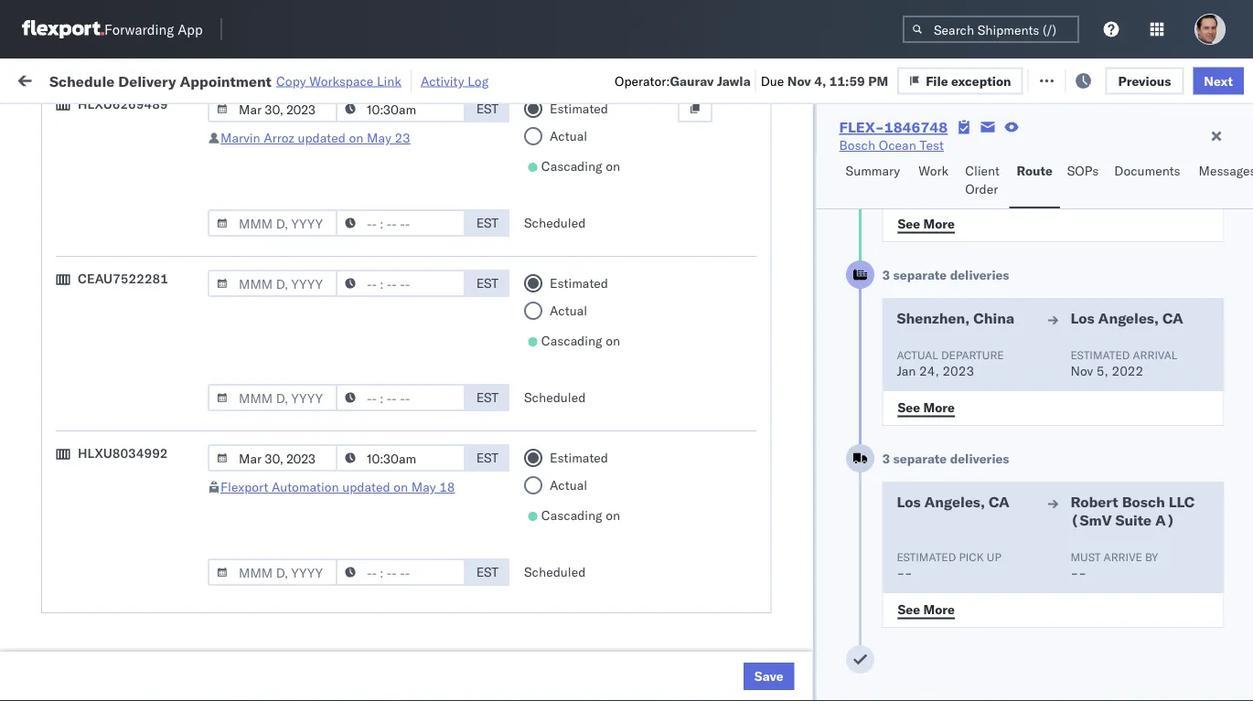 Task type: describe. For each thing, give the bounding box(es) containing it.
2 : from the left
[[421, 113, 424, 127]]

1 1889466 from the top
[[1049, 385, 1105, 401]]

filtered by:
[[18, 112, 84, 128]]

must
[[1070, 550, 1100, 564]]

6 resize handle column header from the left
[[950, 142, 972, 702]]

dec for schedule delivery appointment
[[388, 425, 412, 441]]

2 lagerfeld from the top
[[981, 626, 1036, 642]]

1 account from the top
[[892, 586, 940, 602]]

marvin arroz updated on may 23 button
[[220, 130, 411, 146]]

id
[[1004, 150, 1015, 163]]

2 cascading from the top
[[541, 333, 602, 349]]

container numbers
[[1127, 142, 1176, 171]]

at
[[491, 113, 502, 127]]

7 fcl from the top
[[601, 465, 624, 481]]

angeles, for schedule pickup from los angeles, ca button for flex-1893174
[[196, 536, 247, 552]]

9 fcl from the top
[[601, 586, 624, 602]]

angeles, for schedule pickup from los angeles, ca button for flex-1846748
[[196, 294, 247, 310]]

4 uetu from the top
[[1225, 505, 1253, 521]]

action
[[1214, 71, 1253, 87]]

nov inside estimated arrival nov 5, 2022
[[1070, 363, 1093, 379]]

actual inside actual departure jan 24, 2023
[[896, 348, 938, 362]]

consignee for bookings test consignee
[[882, 546, 944, 562]]

3 : from the left
[[524, 113, 527, 127]]

3 ceau7522281, from the top
[[1127, 344, 1221, 360]]

1 integration from the top
[[798, 586, 861, 602]]

1 flex-2130387 from the top
[[1010, 586, 1105, 602]]

5,
[[1096, 363, 1108, 379]]

client order button
[[958, 155, 1009, 209]]

4:00 pm pst, dec 23, 2022
[[295, 465, 462, 481]]

13, for schedule delivery appointment
[[415, 425, 435, 441]]

my
[[0, 66, 23, 91]]

messages button
[[1192, 155, 1253, 209]]

1 schedule pickup from los angeles, ca button from the top
[[42, 172, 260, 211]]

bookings test consignee
[[798, 546, 944, 562]]

summary
[[846, 163, 900, 179]]

may for 18
[[411, 479, 436, 495]]

8:30
[[295, 586, 322, 602]]

1 karl from the top
[[955, 586, 978, 602]]

mmm d, yyyy text field for ceau7522281
[[208, 270, 338, 297]]

arrival
[[1132, 348, 1177, 362]]

deliveries for los angeles, ca
[[950, 267, 1009, 283]]

previous
[[1118, 72, 1171, 89]]

pst, for schedule delivery appointment link related to 8:30 pm pst, jan 23, 2023
[[349, 586, 377, 602]]

from inside confirm pickup from los angeles, ca
[[135, 455, 162, 471]]

2 2130387 from the top
[[1049, 626, 1105, 642]]

at risk : overdue, due soon
[[491, 113, 631, 127]]

delivery inside 'confirm delivery' link
[[92, 505, 139, 521]]

ca for fifth schedule pickup from los angeles, ca button from the bottom of the page
[[42, 192, 59, 208]]

0 vertical spatial los angeles, ca
[[1070, 309, 1183, 327]]

delivery for 11:59 pm pdt, nov 4, 2022
[[100, 263, 147, 279]]

flex id
[[981, 150, 1015, 163]]

: ready for work, blocked, in progress
[[131, 113, 331, 127]]

by
[[1145, 550, 1158, 564]]

demo
[[730, 546, 764, 562]]

3 est from the top
[[476, 275, 499, 291]]

2 flex-2130387 from the top
[[1010, 626, 1105, 642]]

1 est from the top
[[476, 101, 499, 117]]

schedule pickup from los angeles, ca for flex-1846748
[[42, 294, 247, 328]]

hlxu for 2nd schedule pickup from los angeles, ca button from the top of the page
[[1224, 223, 1253, 239]]

9 resize handle column header from the left
[[1220, 142, 1242, 702]]

4 flex-1889466 from the top
[[1010, 505, 1105, 521]]

3 hlxu from the top
[[1224, 344, 1253, 360]]

6 fcl from the top
[[601, 425, 624, 441]]

2023 for integration test account - karl lagerfeld
[[426, 586, 458, 602]]

2 karl from the top
[[955, 626, 978, 642]]

3 fcl from the top
[[601, 304, 624, 320]]

23, for dec
[[407, 465, 427, 481]]

schedule delivery appointment button for 11:59 pm pst, dec 13, 2022
[[42, 423, 225, 443]]

6 ocean fcl from the top
[[560, 425, 624, 441]]

1 horizontal spatial risk
[[505, 113, 524, 127]]

lhuu7894563, for schedule pickup from los angeles, ca
[[1127, 384, 1221, 400]]

in
[[272, 113, 283, 127]]

scheduled for flexport automation updated on may 18
[[524, 564, 586, 580]]

2 ocean fcl from the top
[[560, 264, 624, 280]]

flex id button
[[972, 145, 1100, 164]]

netherlands
[[42, 634, 114, 650]]

delivery for 8:30 pm pst, jan 23, 2023
[[100, 585, 147, 601]]

track
[[461, 71, 491, 87]]

1 flex-1889466 from the top
[[1010, 385, 1105, 401]]

soon
[[605, 113, 631, 127]]

save
[[755, 669, 784, 685]]

2 cascading on from the top
[[541, 333, 620, 349]]

jan for integration test account - karl lagerfeld
[[380, 586, 400, 602]]

23
[[395, 130, 411, 146]]

1 2130387 from the top
[[1049, 586, 1105, 602]]

689 at risk
[[332, 71, 395, 87]]

forwarding app link
[[22, 20, 203, 38]]

ceau7522281
[[78, 271, 168, 287]]

message (0)
[[241, 71, 316, 87]]

8:30 pm pst, jan 23, 2023
[[295, 586, 458, 602]]

ready
[[139, 113, 171, 127]]

3 for robert
[[882, 451, 890, 467]]

pickup up ceau7522281
[[100, 214, 139, 230]]

actual for hlxu6269489
[[550, 128, 587, 144]]

los for schedule pickup from los angeles, ca button associated with flex-1889466
[[172, 375, 193, 391]]

filters
[[615, 70, 652, 86]]

departure
[[941, 348, 1004, 362]]

confirm pickup from los angeles, ca
[[42, 455, 239, 489]]

gaurav
[[670, 72, 714, 89]]

filtered
[[18, 112, 63, 128]]

operator: gaurav jawla
[[615, 72, 751, 89]]

3 flex-1889466 from the top
[[1010, 465, 1105, 481]]

8 ocean fcl from the top
[[560, 505, 624, 521]]

mmm d, yyyy text field for automation
[[208, 559, 338, 586]]

dec for schedule pickup from los angeles, ca
[[388, 385, 412, 401]]

client order
[[965, 163, 1000, 197]]

actual for hlxu8034992
[[550, 478, 587, 494]]

actions
[[1198, 150, 1236, 163]]

import
[[130, 71, 171, 87]]

activity log button
[[421, 70, 489, 92]]

see more button for los angeles, ca
[[886, 394, 965, 422]]

11:59 pm pst, dec 13, 2022 for schedule delivery appointment
[[295, 425, 470, 441]]

client
[[965, 163, 1000, 179]]

flexport automation updated on may 18 button
[[220, 479, 455, 495]]

los for 2nd schedule pickup from los angeles, ca button from the top of the page
[[172, 214, 193, 230]]

0 horizontal spatial due
[[582, 113, 603, 127]]

1 11:59 pm pdt, nov 4, 2022 from the top
[[295, 224, 463, 240]]

1 horizontal spatial due
[[761, 72, 784, 89]]

documents inside button
[[1114, 163, 1181, 179]]

1 vertical spatial los angeles, ca
[[896, 493, 1009, 511]]

1 lagerfeld from the top
[[981, 586, 1036, 602]]

3 -- : -- -- text field from the top
[[336, 445, 466, 472]]

jan inside actual departure jan 24, 2023
[[896, 363, 916, 379]]

snoozed
[[378, 113, 421, 127]]

lhuu7894563, uetu for confirm pickup from los angeles, ca
[[1127, 465, 1253, 481]]

flexport for flexport automation updated on may 18
[[220, 479, 268, 495]]

3 resize handle column header from the left
[[529, 142, 551, 702]]

pickup down confirm delivery button at the left bottom
[[100, 536, 139, 552]]

schedule delivery appointment for 11:59 pm pdt, nov 4, 2022
[[42, 263, 225, 279]]

lhuu7894563, uetu for schedule delivery appointment
[[1127, 424, 1253, 440]]

1 pdt, from the top
[[357, 224, 386, 240]]

pickup inside the schedule pickup from rotterdam, netherlands
[[100, 616, 139, 632]]

5 est from the top
[[476, 450, 499, 466]]

schedule pickup from los angeles, ca link for flex-1889466
[[42, 374, 260, 410]]

copy
[[276, 73, 306, 89]]

schedule pickup from los angeles, ca for flex-1889466
[[42, 375, 247, 409]]

deliveries for robert bosch llc (smv suite a)
[[950, 451, 1009, 467]]

cascading on for flexport automation updated on may 18
[[541, 508, 620, 524]]

uetu for confirm pickup from los angeles, ca
[[1225, 465, 1253, 481]]

my work
[[0, 66, 76, 91]]

see for los angeles, ca
[[897, 399, 920, 415]]

hlxu8034992
[[78, 446, 168, 462]]

upload customs clearance documents link
[[42, 333, 260, 370]]

up
[[986, 550, 1001, 564]]

-- : -- -- text field for ceau7522281
[[336, 270, 466, 297]]

4 lhuu7894563, uetu from the top
[[1127, 505, 1253, 521]]

schedule delivery appointment link for 11:59 pm pst, dec 13, 2022
[[42, 423, 225, 441]]

to
[[552, 70, 565, 86]]

7 ocean fcl from the top
[[560, 465, 624, 481]]

2 11:59 pm pdt, nov 4, 2022 from the top
[[295, 264, 463, 280]]

5 fcl from the top
[[601, 385, 624, 401]]

8 fcl from the top
[[601, 505, 624, 521]]

3 for los
[[882, 267, 890, 283]]

3 ceau7522281, hlxu from the top
[[1127, 344, 1253, 360]]

4 lhuu7894563, from the top
[[1127, 505, 1221, 521]]

pickup inside confirm pickup from los angeles, ca
[[92, 455, 132, 471]]

schedule pickup from los angeles, ca for flex-1893174
[[42, 536, 247, 570]]

consignee inside button
[[798, 150, 850, 163]]

4 ocean fcl from the top
[[560, 344, 624, 360]]

schedule inside the schedule pickup from rotterdam, netherlands
[[42, 616, 96, 632]]

2 integration test account - karl lagerfeld from the top
[[798, 626, 1036, 642]]

11:59 pm pst, dec 13, 2022 for schedule pickup from los angeles, ca
[[295, 385, 470, 401]]

ceau7522281, for 2nd schedule pickup from los angeles, ca button from the top of the page
[[1127, 223, 1221, 239]]

confirm for confirm pickup from los angeles, ca
[[42, 455, 89, 471]]

from down upload customs clearance documents "button"
[[142, 375, 169, 391]]

12,
[[411, 546, 431, 562]]

confirm delivery link
[[42, 504, 139, 522]]

order
[[965, 181, 998, 197]]

180 on track
[[416, 71, 491, 87]]

Search Shipments (/) text field
[[903, 16, 1079, 43]]

ceau7522281, for schedule pickup from los angeles, ca button for flex-1846748
[[1127, 304, 1221, 320]]

flexport demo consignee
[[679, 546, 829, 562]]

2 resize handle column header from the left
[[465, 142, 487, 702]]

9 ocean fcl from the top
[[560, 586, 624, 602]]

pickup down upload customs clearance documents
[[100, 375, 139, 391]]

2 est from the top
[[476, 215, 499, 231]]

no
[[429, 113, 444, 127]]

1 integration test account - karl lagerfeld from the top
[[798, 586, 1036, 602]]

2 flex-1889466 from the top
[[1010, 425, 1105, 441]]

marvin arroz updated on may 23
[[220, 130, 411, 146]]

rotterdam,
[[172, 616, 237, 632]]

(0)
[[293, 71, 316, 87]]

3 pdt, from the top
[[357, 304, 386, 320]]

pick
[[959, 550, 984, 564]]

schedule delivery appointment button for 8:30 pm pst, jan 23, 2023
[[42, 584, 225, 604]]

mode button
[[551, 145, 651, 164]]

cascading on for marvin arroz updated on may 23
[[541, 158, 620, 174]]

batch
[[1175, 71, 1211, 87]]

13, for schedule pickup from los angeles, ca
[[415, 385, 435, 401]]

1893174
[[1049, 546, 1105, 562]]

0 vertical spatial work
[[175, 71, 207, 87]]

appointment for 11:59 pm pdt, nov 4, 2022
[[150, 263, 225, 279]]

4 est from the top
[[476, 390, 499, 406]]

1 fcl from the top
[[601, 224, 624, 240]]

1 more from the top
[[923, 215, 955, 231]]

default
[[568, 70, 612, 86]]

scheduled for marvin arroz updated on may 23
[[524, 215, 586, 231]]

1 ceau7522281, hlxu from the top
[[1127, 223, 1253, 239]]

confirm delivery button
[[42, 504, 139, 524]]

1 : from the left
[[131, 113, 134, 127]]

3 11:59 pm pdt, nov 4, 2022 from the top
[[295, 304, 463, 320]]

next button
[[1193, 67, 1244, 94]]

2023 inside actual departure jan 24, 2023
[[942, 363, 974, 379]]

more for robert
[[923, 601, 955, 617]]

robert
[[1070, 493, 1118, 511]]

4 fcl from the top
[[601, 344, 624, 360]]

container numbers button
[[1118, 138, 1219, 171]]

save button
[[744, 663, 795, 691]]

angeles, for 2nd schedule pickup from los angeles, ca button from the top of the page
[[196, 214, 247, 230]]

3 -- : -- -- text field from the top
[[336, 559, 466, 586]]

flexport. image
[[22, 20, 104, 38]]

los for fifth schedule pickup from los angeles, ca button from the bottom of the page
[[172, 173, 193, 189]]

5 ocean fcl from the top
[[560, 385, 624, 401]]

11:59 pm pst, jan 12, 2023
[[295, 546, 466, 562]]

schedule delivery appointment for 8:30 pm pst, jan 23, 2023
[[42, 585, 225, 601]]

china
[[973, 309, 1014, 327]]

link
[[377, 73, 402, 89]]

ca for schedule pickup from los angeles, ca button for flex-1846748
[[42, 312, 59, 328]]

4:00
[[295, 465, 322, 481]]

robert bosch llc (smv suite a)
[[1070, 493, 1195, 530]]

schedule pickup from rotterdam, netherlands
[[42, 616, 237, 650]]

schedule delivery appointment button for 11:59 pm pdt, nov 4, 2022
[[42, 262, 225, 282]]

activity
[[421, 73, 464, 89]]

workitem
[[20, 150, 68, 163]]

3 1889466 from the top
[[1049, 465, 1105, 481]]

clearance
[[142, 334, 200, 350]]



Task type: vqa. For each thing, say whether or not it's contained in the screenshot.
689 at risk
yes



Task type: locate. For each thing, give the bounding box(es) containing it.
sops
[[1067, 163, 1099, 179]]

1 see more from the top
[[897, 215, 955, 231]]

1 horizontal spatial may
[[411, 479, 436, 495]]

updated down progress
[[298, 130, 346, 146]]

file up flex-1846748 link
[[926, 72, 948, 89]]

2 schedule pickup from los angeles, ca button from the top
[[42, 213, 260, 251]]

ocean
[[879, 137, 916, 153], [718, 183, 756, 199], [837, 183, 875, 199], [560, 224, 597, 240], [718, 224, 756, 240], [837, 224, 875, 240], [560, 264, 597, 280], [718, 264, 756, 280], [837, 264, 875, 280], [560, 304, 597, 320], [718, 304, 756, 320], [837, 304, 875, 320], [560, 344, 597, 360], [718, 344, 756, 360], [837, 344, 875, 360], [560, 385, 597, 401], [718, 385, 756, 401], [837, 385, 875, 401], [560, 425, 597, 441], [718, 425, 756, 441], [837, 425, 875, 441], [560, 465, 597, 481], [718, 465, 756, 481], [837, 465, 875, 481], [560, 505, 597, 521], [718, 505, 756, 521], [837, 505, 875, 521], [560, 586, 597, 602]]

4 resize handle column header from the left
[[648, 142, 670, 702]]

0 vertical spatial cascading on
[[541, 158, 620, 174]]

schedule pickup from los angeles, ca button down 'workitem' button
[[42, 172, 260, 211]]

-- : -- -- text field for hlxu6269489
[[336, 209, 466, 237]]

schedule pickup from los angeles, ca link up ceau7522281
[[42, 213, 260, 249]]

work right import at the top left of page
[[175, 71, 207, 87]]

3 separate deliveries down 24,
[[882, 451, 1009, 467]]

-- : -- -- text field for ceau7522281
[[336, 384, 466, 412]]

more down "work" button
[[923, 215, 955, 231]]

due nov 4, 11:59 pm
[[761, 72, 888, 89]]

more for los
[[923, 399, 955, 415]]

1 vertical spatial dec
[[388, 425, 412, 441]]

integration test account - karl lagerfeld up west
[[798, 626, 1036, 642]]

msdu7304509
[[1127, 545, 1220, 561]]

1 vertical spatial deliveries
[[950, 451, 1009, 467]]

3
[[882, 267, 890, 283], [882, 451, 890, 467]]

delivery up the schedule pickup from rotterdam, netherlands
[[100, 585, 147, 601]]

schedule pickup from los angeles, ca down ceau7522281
[[42, 294, 247, 328]]

8 resize handle column header from the left
[[1215, 142, 1237, 702]]

2 see more button from the top
[[886, 394, 965, 422]]

pst, for schedule delivery appointment link related to 11:59 pm pst, dec 13, 2022
[[357, 425, 385, 441]]

see more button down estimated pick up -- on the right of page
[[886, 596, 965, 624]]

: left no
[[421, 113, 424, 127]]

schedule delivery appointment up the schedule pickup from rotterdam, netherlands
[[42, 585, 225, 601]]

updated for automation
[[342, 479, 390, 495]]

more down estimated pick up -- on the right of page
[[923, 601, 955, 617]]

180
[[416, 71, 440, 87]]

schedule delivery appointment link
[[42, 262, 225, 280], [42, 423, 225, 441], [42, 584, 225, 602]]

ca for 2nd schedule pickup from los angeles, ca button from the top of the page
[[42, 232, 59, 248]]

separate down 24,
[[893, 451, 947, 467]]

hlxu for schedule pickup from los angeles, ca button for flex-1846748
[[1224, 304, 1253, 320]]

lhuu7894563,
[[1127, 384, 1221, 400], [1127, 424, 1221, 440], [1127, 465, 1221, 481], [1127, 505, 1221, 521]]

0 vertical spatial jan
[[896, 363, 916, 379]]

3 schedule pickup from los angeles, ca button from the top
[[42, 293, 260, 332]]

1 gvcu5265864 from the top
[[1127, 585, 1217, 601]]

flexport left automation
[[220, 479, 268, 495]]

pickup up netherlands
[[100, 616, 139, 632]]

separate for robert bosch llc (smv suite a)
[[893, 451, 947, 467]]

jan left 24,
[[896, 363, 916, 379]]

3 schedule delivery appointment link from the top
[[42, 584, 225, 602]]

integration down bookings
[[798, 586, 861, 602]]

schedule pickup from rotterdam, netherlands link
[[42, 615, 260, 652]]

ceau7522281, hlxu
[[1127, 223, 1253, 239], [1127, 304, 1253, 320], [1127, 344, 1253, 360]]

23, for jan
[[403, 586, 423, 602]]

consignee down flex-1846748 link
[[798, 150, 850, 163]]

2 1889466 from the top
[[1049, 425, 1105, 441]]

3 schedule pickup from los angeles, ca from the top
[[42, 294, 247, 328]]

3 mmm d, yyyy text field from the top
[[208, 445, 338, 472]]

2 schedule pickup from los angeles, ca link from the top
[[42, 213, 260, 249]]

appointment up confirm pickup from los angeles, ca link
[[150, 424, 225, 440]]

2 confirm from the top
[[42, 505, 89, 521]]

schedule delivery appointment button up customs
[[42, 262, 225, 282]]

cascading for flexport automation updated on may 18
[[541, 508, 602, 524]]

1 vertical spatial ceau7522281, hlxu
[[1127, 304, 1253, 320]]

5 schedule pickup from los angeles, ca button from the top
[[42, 535, 260, 573]]

documents down container at the right top of page
[[1114, 163, 1181, 179]]

4 schedule pickup from los angeles, ca from the top
[[42, 375, 247, 409]]

2022 inside estimated arrival nov 5, 2022
[[1111, 363, 1143, 379]]

2 3 from the top
[[882, 451, 890, 467]]

3 separate deliveries for robert bosch llc (smv suite a)
[[882, 451, 1009, 467]]

1 vertical spatial work
[[919, 163, 949, 179]]

11:59 pm pst, dec 13, 2022
[[295, 385, 470, 401], [295, 425, 470, 441]]

schedule delivery appointment link for 11:59 pm pdt, nov 4, 2022
[[42, 262, 225, 280]]

jan left 12,
[[388, 546, 408, 562]]

1 -- : -- -- text field from the top
[[336, 209, 466, 237]]

estimated for ceau7522281
[[550, 275, 608, 291]]

blocked,
[[224, 113, 270, 127]]

1 horizontal spatial work
[[919, 163, 949, 179]]

exception
[[991, 71, 1051, 87], [951, 72, 1011, 89]]

0 vertical spatial see more
[[897, 215, 955, 231]]

0 vertical spatial lagerfeld
[[981, 586, 1036, 602]]

0 vertical spatial account
[[892, 586, 940, 602]]

schedule pickup from los angeles, ca link down 'workitem' button
[[42, 172, 260, 209]]

llc
[[1168, 493, 1195, 511]]

los inside confirm pickup from los angeles, ca
[[165, 455, 186, 471]]

1 see more button from the top
[[886, 210, 965, 238]]

3 separate deliveries for los angeles, ca
[[882, 267, 1009, 283]]

1 vertical spatial scheduled
[[524, 390, 586, 406]]

confirm down 'hlxu8034992'
[[42, 505, 89, 521]]

uetu for schedule delivery appointment
[[1225, 424, 1253, 440]]

customs
[[87, 334, 138, 350]]

may left 18
[[411, 479, 436, 495]]

2 pdt, from the top
[[357, 264, 386, 280]]

upload customs clearance documents button
[[42, 333, 260, 372]]

schedule pickup from los angeles, ca down upload customs clearance documents "button"
[[42, 375, 247, 409]]

estimated pick up --
[[896, 550, 1001, 581]]

0 vertical spatial deliveries
[[950, 267, 1009, 283]]

resize handle column header
[[262, 142, 284, 702], [465, 142, 487, 702], [529, 142, 551, 702], [648, 142, 670, 702], [767, 142, 789, 702], [950, 142, 972, 702], [1096, 142, 1118, 702], [1215, 142, 1237, 702], [1220, 142, 1242, 702]]

at
[[359, 71, 371, 87]]

container
[[1127, 142, 1176, 156]]

consignee left pick
[[882, 546, 944, 562]]

message
[[241, 71, 293, 87]]

1 mmm d, yyyy text field from the top
[[208, 95, 338, 123]]

estimated for hlxu8034992
[[550, 450, 608, 466]]

schedule delivery appointment copy workspace link
[[49, 72, 402, 90]]

1 horizontal spatial file
[[966, 71, 988, 87]]

4 schedule pickup from los angeles, ca link from the top
[[42, 374, 260, 410]]

0 vertical spatial mmm d, yyyy text field
[[208, 270, 338, 297]]

cascading
[[541, 158, 602, 174], [541, 333, 602, 349], [541, 508, 602, 524]]

ca for confirm pickup from los angeles, ca button
[[42, 473, 59, 489]]

0 vertical spatial schedule delivery appointment button
[[42, 262, 225, 282]]

1 vertical spatial may
[[411, 479, 436, 495]]

confirm up confirm delivery
[[42, 455, 89, 471]]

-- : -- -- text field for hlxu6269489
[[336, 95, 466, 123]]

appointment up rotterdam,
[[150, 585, 225, 601]]

: down "hlxu6269489"
[[131, 113, 134, 127]]

1 vertical spatial flex-2130387
[[1010, 626, 1105, 642]]

:
[[131, 113, 134, 127], [421, 113, 424, 127], [524, 113, 527, 127]]

jan down 11:59 pm pst, jan 12, 2023
[[380, 586, 400, 602]]

confirm inside confirm pickup from los angeles, ca
[[42, 455, 89, 471]]

integration up vandelay
[[798, 626, 861, 642]]

1 vertical spatial 3
[[882, 451, 890, 467]]

schedule pickup from los angeles, ca button down confirm delivery button at the left bottom
[[42, 535, 260, 573]]

5 schedule pickup from los angeles, ca link from the top
[[42, 535, 260, 571]]

estimated for hlxu6269489
[[550, 101, 608, 117]]

1889466
[[1049, 385, 1105, 401], [1049, 425, 1105, 441], [1049, 465, 1105, 481], [1049, 505, 1105, 521]]

2 gvcu5265864 from the top
[[1127, 626, 1217, 642]]

1 scheduled from the top
[[524, 215, 586, 231]]

see down estimated pick up -- on the right of page
[[897, 601, 920, 617]]

upload customs clearance documents
[[42, 334, 200, 369]]

2 vertical spatial ceau7522281, hlxu
[[1127, 344, 1253, 360]]

separate
[[893, 267, 947, 283], [893, 451, 947, 467]]

schedule pickup from los angeles, ca link
[[42, 172, 260, 209], [42, 213, 260, 249], [42, 293, 260, 330], [42, 374, 260, 410], [42, 535, 260, 571]]

2 vertical spatial 11:59 pm pdt, nov 4, 2022
[[295, 304, 463, 320]]

3 uetu from the top
[[1225, 465, 1253, 481]]

from inside the schedule pickup from rotterdam, netherlands
[[142, 616, 169, 632]]

0 vertical spatial -- : -- -- text field
[[336, 95, 466, 123]]

2 schedule delivery appointment from the top
[[42, 424, 225, 440]]

0 vertical spatial gvcu5265864
[[1127, 585, 1217, 601]]

1 vertical spatial see more
[[897, 399, 955, 415]]

ca inside confirm pickup from los angeles, ca
[[42, 473, 59, 489]]

integration test account - karl lagerfeld
[[798, 586, 1036, 602], [798, 626, 1036, 642]]

angeles, inside confirm pickup from los angeles, ca
[[189, 455, 239, 471]]

reset
[[515, 70, 549, 86]]

schedule delivery appointment button up 'hlxu8034992'
[[42, 423, 225, 443]]

1 vertical spatial ceau7522281,
[[1127, 304, 1221, 320]]

0 vertical spatial 2130387
[[1049, 586, 1105, 602]]

documents down "upload" on the left top of the page
[[42, 353, 108, 369]]

flex
[[981, 150, 1001, 163]]

0 vertical spatial schedule delivery appointment link
[[42, 262, 225, 280]]

pickup down ceau7522281
[[100, 294, 139, 310]]

1 vertical spatial mmm d, yyyy text field
[[208, 384, 338, 412]]

-- : -- -- text field
[[336, 95, 466, 123], [336, 270, 466, 297], [336, 559, 466, 586]]

2 vertical spatial schedule delivery appointment button
[[42, 584, 225, 604]]

schedule pickup from los angeles, ca button for flex-1889466
[[42, 374, 260, 412]]

flexport left demo
[[679, 546, 727, 562]]

work
[[175, 71, 207, 87], [919, 163, 949, 179]]

0 vertical spatial schedule delivery appointment
[[42, 263, 225, 279]]

more down 24,
[[923, 399, 955, 415]]

3 cascading on from the top
[[541, 508, 620, 524]]

snoozed : no
[[378, 113, 444, 127]]

0 horizontal spatial file
[[926, 72, 948, 89]]

consignee right demo
[[767, 546, 829, 562]]

0 vertical spatial 13,
[[415, 385, 435, 401]]

from down 'workitem' button
[[142, 173, 169, 189]]

shenzhen, china
[[896, 309, 1014, 327]]

schedule pickup from los angeles, ca button for flex-1893174
[[42, 535, 260, 573]]

MMM D, YYYY text field
[[208, 95, 338, 123], [208, 209, 338, 237], [208, 559, 338, 586]]

1 vertical spatial more
[[923, 399, 955, 415]]

gvcu5265864 down msdu7304509
[[1127, 585, 1217, 601]]

separate up shenzhen,
[[893, 267, 947, 283]]

2 integration from the top
[[798, 626, 861, 642]]

schedule pickup from los angeles, ca button down upload customs clearance documents "button"
[[42, 374, 260, 412]]

lhuu7894563, for confirm pickup from los angeles, ca
[[1127, 465, 1221, 481]]

previous button
[[1106, 67, 1184, 94]]

4 1889466 from the top
[[1049, 505, 1105, 521]]

1 hlxu from the top
[[1224, 223, 1253, 239]]

1 vertical spatial jan
[[388, 546, 408, 562]]

mmm d, yyyy text field for arroz
[[208, 209, 338, 237]]

schedule delivery appointment up 'hlxu8034992'
[[42, 424, 225, 440]]

schedule delivery appointment up customs
[[42, 263, 225, 279]]

los
[[172, 173, 193, 189], [172, 214, 193, 230], [172, 294, 193, 310], [1070, 309, 1094, 327], [172, 375, 193, 391], [165, 455, 186, 471], [896, 493, 920, 511], [172, 536, 193, 552]]

0 horizontal spatial :
[[131, 113, 134, 127]]

1 horizontal spatial los angeles, ca
[[1070, 309, 1183, 327]]

1 vertical spatial flexport
[[679, 546, 727, 562]]

los for schedule pickup from los angeles, ca button for flex-1893174
[[172, 536, 193, 552]]

vandelay west
[[798, 666, 883, 682]]

2 vertical spatial schedule delivery appointment link
[[42, 584, 225, 602]]

work inside button
[[919, 163, 949, 179]]

2130387
[[1049, 586, 1105, 602], [1049, 626, 1105, 642]]

see for robert bosch llc (smv suite a)
[[897, 601, 920, 617]]

deliveries
[[950, 267, 1009, 283], [950, 451, 1009, 467]]

schedule pickup from los angeles, ca up ceau7522281
[[42, 214, 247, 248]]

0 vertical spatial documents
[[1114, 163, 1181, 179]]

2 vertical spatial 2023
[[426, 586, 458, 602]]

0 vertical spatial cascading
[[541, 158, 602, 174]]

3 ocean fcl from the top
[[560, 304, 624, 320]]

(smv
[[1070, 511, 1111, 530]]

2 vertical spatial cascading on
[[541, 508, 620, 524]]

2023 for bookings test consignee
[[434, 546, 466, 562]]

1 see from the top
[[897, 215, 920, 231]]

reset to default filters
[[515, 70, 652, 86]]

2 separate from the top
[[893, 451, 947, 467]]

2 uetu from the top
[[1225, 424, 1253, 440]]

see more for robert bosch llc (smv suite a)
[[897, 601, 955, 617]]

gvcu5265864 down by
[[1127, 626, 1217, 642]]

schedule pickup from los angeles, ca link down confirm delivery button at the left bottom
[[42, 535, 260, 571]]

5 resize handle column header from the left
[[767, 142, 789, 702]]

uetu
[[1225, 384, 1253, 400], [1225, 424, 1253, 440], [1225, 465, 1253, 481], [1225, 505, 1253, 521]]

pickup down 'workitem' button
[[100, 173, 139, 189]]

pst, for flex-1889466 'schedule pickup from los angeles, ca' link
[[357, 385, 385, 401]]

appointment for 11:59 pm pst, dec 13, 2022
[[150, 424, 225, 440]]

0 vertical spatial integration test account - karl lagerfeld
[[798, 586, 1036, 602]]

1 vertical spatial separate
[[893, 451, 947, 467]]

1 ceau7522281, from the top
[[1127, 223, 1221, 239]]

flexport for flexport demo consignee
[[679, 546, 727, 562]]

mmm d, yyyy text field up arroz
[[208, 95, 338, 123]]

3 mmm d, yyyy text field from the top
[[208, 559, 338, 586]]

consignee for flexport demo consignee
[[767, 546, 829, 562]]

0 vertical spatial karl
[[955, 586, 978, 602]]

confirm pickup from los angeles, ca button
[[42, 454, 260, 493]]

flex-1893174 button
[[981, 541, 1109, 567], [981, 541, 1109, 567]]

2 horizontal spatial :
[[524, 113, 527, 127]]

1 schedule delivery appointment link from the top
[[42, 262, 225, 280]]

dec
[[388, 385, 412, 401], [388, 425, 412, 441], [380, 465, 404, 481]]

2 vertical spatial see more
[[897, 601, 955, 617]]

1 horizontal spatial flexport
[[679, 546, 727, 562]]

0 vertical spatial 11:59 pm pst, dec 13, 2022
[[295, 385, 470, 401]]

2023 right 12,
[[434, 546, 466, 562]]

cascading for marvin arroz updated on may 23
[[541, 158, 602, 174]]

0 vertical spatial pdt,
[[357, 224, 386, 240]]

2 lhuu7894563, from the top
[[1127, 424, 1221, 440]]

1 horizontal spatial documents
[[1114, 163, 1181, 179]]

gvcu5265864
[[1127, 585, 1217, 601], [1127, 626, 1217, 642]]

pdt,
[[357, 224, 386, 240], [357, 264, 386, 280], [357, 304, 386, 320]]

operator:
[[615, 72, 670, 89]]

schedule delivery appointment for 11:59 pm pst, dec 13, 2022
[[42, 424, 225, 440]]

schedule pickup from los angeles, ca
[[42, 173, 247, 208], [42, 214, 247, 248], [42, 294, 247, 328], [42, 375, 247, 409], [42, 536, 247, 570]]

schedule pickup from los angeles, ca link up clearance
[[42, 293, 260, 330]]

forwarding app
[[104, 21, 203, 38]]

file
[[966, 71, 988, 87], [926, 72, 948, 89]]

los angeles, ca up estimated arrival nov 5, 2022 at the right
[[1070, 309, 1183, 327]]

mmm d, yyyy text field down arroz
[[208, 209, 338, 237]]

0 vertical spatial confirm
[[42, 455, 89, 471]]

2 ceau7522281, from the top
[[1127, 304, 1221, 320]]

mode
[[560, 150, 588, 163]]

2 vertical spatial pdt,
[[357, 304, 386, 320]]

2 vertical spatial -- : -- -- text field
[[336, 445, 466, 472]]

6 est from the top
[[476, 564, 499, 580]]

route
[[1017, 163, 1053, 179]]

2022
[[431, 224, 463, 240], [431, 264, 463, 280], [431, 304, 463, 320], [1111, 363, 1143, 379], [438, 385, 470, 401], [438, 425, 470, 441], [430, 465, 462, 481]]

suite
[[1115, 511, 1151, 530]]

2 see from the top
[[897, 399, 920, 415]]

from down confirm pickup from los angeles, ca button
[[142, 536, 169, 552]]

0 horizontal spatial may
[[367, 130, 391, 146]]

see more down 24,
[[897, 399, 955, 415]]

see more button down "work" button
[[886, 210, 965, 238]]

estimated inside estimated arrival nov 5, 2022
[[1070, 348, 1130, 362]]

2 schedule pickup from los angeles, ca from the top
[[42, 214, 247, 248]]

1 schedule pickup from los angeles, ca from the top
[[42, 173, 247, 208]]

lhuu7894563, uetu for schedule pickup from los angeles, ca
[[1127, 384, 1253, 400]]

upload
[[42, 334, 84, 350]]

23, down 12,
[[403, 586, 423, 602]]

separate for los angeles, ca
[[893, 267, 947, 283]]

on
[[443, 71, 458, 87], [349, 130, 364, 146], [606, 158, 620, 174], [606, 333, 620, 349], [394, 479, 408, 495], [606, 508, 620, 524]]

3 schedule delivery appointment from the top
[[42, 585, 225, 601]]

schedule pickup from los angeles, ca down 'workitem' button
[[42, 173, 247, 208]]

los for schedule pickup from los angeles, ca button for flex-1846748
[[172, 294, 193, 310]]

1 vertical spatial 23,
[[403, 586, 423, 602]]

see more button down 24,
[[886, 394, 965, 422]]

pickup up confirm delivery
[[92, 455, 132, 471]]

pst, for 'schedule pickup from los angeles, ca' link related to flex-1893174
[[357, 546, 385, 562]]

integration test account - karl lagerfeld down estimated pick up -- on the right of page
[[798, 586, 1036, 602]]

3 separate deliveries
[[882, 267, 1009, 283], [882, 451, 1009, 467]]

marvin
[[220, 130, 260, 146]]

bosch ocean test link
[[839, 136, 944, 155]]

hlxu6269489
[[78, 96, 168, 112]]

MMM D, YYYY text field
[[208, 270, 338, 297], [208, 384, 338, 412], [208, 445, 338, 472]]

0 vertical spatial risk
[[374, 71, 395, 87]]

updated right 4:00
[[342, 479, 390, 495]]

1 vertical spatial documents
[[42, 353, 108, 369]]

3 lhuu7894563, from the top
[[1127, 465, 1221, 481]]

schedule delivery appointment link for 8:30 pm pst, jan 23, 2023
[[42, 584, 225, 602]]

file exception button
[[937, 65, 1063, 93], [937, 65, 1063, 93], [898, 67, 1023, 94], [898, 67, 1023, 94]]

1 schedule pickup from los angeles, ca link from the top
[[42, 172, 260, 209]]

documents button
[[1107, 155, 1192, 209]]

flex-1893174
[[1010, 546, 1105, 562]]

4 schedule pickup from los angeles, ca button from the top
[[42, 374, 260, 412]]

due right jawla in the top of the page
[[761, 72, 784, 89]]

from left rotterdam,
[[142, 616, 169, 632]]

2 vertical spatial mmm d, yyyy text field
[[208, 559, 338, 586]]

1 vertical spatial updated
[[342, 479, 390, 495]]

18
[[439, 479, 455, 495]]

2 mmm d, yyyy text field from the top
[[208, 384, 338, 412]]

0 horizontal spatial risk
[[374, 71, 395, 87]]

1 vertical spatial schedule delivery appointment link
[[42, 423, 225, 441]]

2 vertical spatial ceau7522281,
[[1127, 344, 1221, 360]]

0 vertical spatial separate
[[893, 267, 947, 283]]

1 lhuu7894563, from the top
[[1127, 384, 1221, 400]]

2 fcl from the top
[[601, 264, 624, 280]]

may left 23 on the left top of page
[[367, 130, 391, 146]]

appointment up clearance
[[150, 263, 225, 279]]

2 vertical spatial more
[[923, 601, 955, 617]]

flexport
[[220, 479, 268, 495], [679, 546, 727, 562]]

2 vertical spatial cascading
[[541, 508, 602, 524]]

see more down "work" button
[[897, 215, 955, 231]]

1 confirm from the top
[[42, 455, 89, 471]]

1 schedule delivery appointment button from the top
[[42, 262, 225, 282]]

delivery for 11:59 pm pst, dec 13, 2022
[[100, 424, 147, 440]]

-- : -- -- text field
[[336, 209, 466, 237], [336, 384, 466, 412], [336, 445, 466, 472]]

1 vertical spatial -- : -- -- text field
[[336, 384, 466, 412]]

0 vertical spatial updated
[[298, 130, 346, 146]]

karl
[[955, 586, 978, 602], [955, 626, 978, 642]]

0 vertical spatial may
[[367, 130, 391, 146]]

: right at
[[524, 113, 527, 127]]

angeles, for confirm pickup from los angeles, ca button
[[189, 455, 239, 471]]

0 vertical spatial see
[[897, 215, 920, 231]]

schedule pickup from los angeles, ca button for flex-1846748
[[42, 293, 260, 332]]

0 horizontal spatial work
[[175, 71, 207, 87]]

schedule pickup from los angeles, ca link for flex-1893174
[[42, 535, 260, 571]]

3 cascading from the top
[[541, 508, 602, 524]]

0 horizontal spatial documents
[[42, 353, 108, 369]]

1 vertical spatial risk
[[505, 113, 524, 127]]

los angeles, ca up pick
[[896, 493, 1009, 511]]

2 scheduled from the top
[[524, 390, 586, 406]]

2 ceau7522281, hlxu from the top
[[1127, 304, 1253, 320]]

1 uetu from the top
[[1225, 384, 1253, 400]]

2 vertical spatial jan
[[380, 586, 400, 602]]

schedule
[[49, 72, 115, 90], [42, 173, 96, 189], [42, 214, 96, 230], [42, 263, 96, 279], [42, 294, 96, 310], [42, 375, 96, 391], [42, 424, 96, 440], [42, 536, 96, 552], [42, 585, 96, 601], [42, 616, 96, 632]]

0 vertical spatial 3 separate deliveries
[[882, 267, 1009, 283]]

2 account from the top
[[892, 626, 940, 642]]

schedule pickup from los angeles, ca button up ceau7522281
[[42, 213, 260, 251]]

1 vertical spatial 2130387
[[1049, 626, 1105, 642]]

may for 23
[[367, 130, 391, 146]]

2 13, from the top
[[415, 425, 435, 441]]

2 vertical spatial scheduled
[[524, 564, 586, 580]]

0 vertical spatial due
[[761, 72, 784, 89]]

ca for schedule pickup from los angeles, ca button for flex-1893174
[[42, 554, 59, 570]]

los for confirm pickup from los angeles, ca button
[[165, 455, 186, 471]]

2 schedule delivery appointment button from the top
[[42, 423, 225, 443]]

est
[[476, 101, 499, 117], [476, 215, 499, 231], [476, 275, 499, 291], [476, 390, 499, 406], [476, 450, 499, 466], [476, 564, 499, 580]]

0 vertical spatial 23,
[[407, 465, 427, 481]]

1 vertical spatial pdt,
[[357, 264, 386, 280]]

2023 down 12,
[[426, 586, 458, 602]]

consignee
[[798, 150, 850, 163], [767, 546, 829, 562], [882, 546, 944, 562]]

1 vertical spatial gvcu5265864
[[1127, 626, 1217, 642]]

documents inside upload customs clearance documents
[[42, 353, 108, 369]]

2 more from the top
[[923, 399, 955, 415]]

mmm d, yyyy text field for hlxu8034992
[[208, 445, 338, 472]]

0 vertical spatial 3
[[882, 267, 890, 283]]

forwarding
[[104, 21, 174, 38]]

0 vertical spatial ceau7522281,
[[1127, 223, 1221, 239]]

2 vertical spatial hlxu
[[1224, 344, 1253, 360]]

confirm pickup from los angeles, ca link
[[42, 454, 260, 491]]

workitem button
[[11, 145, 265, 164]]

Search Work text field
[[663, 65, 862, 93]]

uetu for schedule pickup from los angeles, ca
[[1225, 384, 1253, 400]]

see down "work" button
[[897, 215, 920, 231]]

1 vertical spatial hlxu
[[1224, 304, 1253, 320]]

0 vertical spatial see more button
[[886, 210, 965, 238]]

3 see from the top
[[897, 601, 920, 617]]

0 vertical spatial ceau7522281, hlxu
[[1127, 223, 1253, 239]]

from up ceau7522281
[[142, 214, 169, 230]]

1 ocean fcl from the top
[[560, 224, 624, 240]]

confirm for confirm delivery
[[42, 505, 89, 521]]

1 vertical spatial see more button
[[886, 394, 965, 422]]

7 resize handle column header from the left
[[1096, 142, 1118, 702]]

1 vertical spatial integration
[[798, 626, 861, 642]]

1 vertical spatial see
[[897, 399, 920, 415]]

by:
[[66, 112, 84, 128]]

updated for arroz
[[298, 130, 346, 146]]

1 schedule delivery appointment from the top
[[42, 263, 225, 279]]

3 separate deliveries up shenzhen, china
[[882, 267, 1009, 283]]

2023 down departure
[[942, 363, 974, 379]]

1 3 from the top
[[882, 267, 890, 283]]

file down search shipments (/) text field
[[966, 71, 988, 87]]

-- : -- -- text field up 4:00 pm pst, dec 23, 2022
[[336, 384, 466, 412]]

4,
[[814, 72, 826, 89], [416, 224, 428, 240], [416, 264, 428, 280], [416, 304, 428, 320]]

2 vertical spatial schedule delivery appointment
[[42, 585, 225, 601]]

-- : -- -- text field up 18
[[336, 445, 466, 472]]

3 see more button from the top
[[886, 596, 965, 624]]

delivery up 'hlxu8034992'
[[100, 424, 147, 440]]

from down ceau7522281
[[142, 294, 169, 310]]

summary button
[[838, 155, 911, 209]]

pst, for confirm pickup from los angeles, ca link
[[349, 465, 377, 481]]

see more button for robert bosch llc (smv suite a)
[[886, 596, 965, 624]]

schedule pickup from los angeles, ca link down upload customs clearance documents "button"
[[42, 374, 260, 410]]

jan
[[896, 363, 916, 379], [388, 546, 408, 562], [380, 586, 400, 602]]

1 vertical spatial lagerfeld
[[981, 626, 1036, 642]]

schedule delivery appointment link up the schedule pickup from rotterdam, netherlands
[[42, 584, 225, 602]]

0 vertical spatial 2023
[[942, 363, 974, 379]]

0 horizontal spatial los angeles, ca
[[896, 493, 1009, 511]]

more
[[923, 215, 955, 231], [923, 399, 955, 415], [923, 601, 955, 617]]

flex-1846748
[[839, 118, 948, 136], [1010, 224, 1105, 240], [1010, 264, 1105, 280], [1010, 304, 1105, 320], [1010, 344, 1105, 360]]

mmm d, yyyy text field up rotterdam,
[[208, 559, 338, 586]]

1 resize handle column header from the left
[[262, 142, 284, 702]]

due left soon
[[582, 113, 603, 127]]

0 vertical spatial dec
[[388, 385, 412, 401]]

appointment up : ready for work, blocked, in progress in the top of the page
[[180, 72, 272, 90]]

dec for confirm pickup from los angeles, ca
[[380, 465, 404, 481]]

schedule pickup from los angeles, ca down confirm delivery button at the left bottom
[[42, 536, 247, 570]]

delivery up "hlxu6269489"
[[118, 72, 176, 90]]

appointment for 8:30 pm pst, jan 23, 2023
[[150, 585, 225, 601]]

jawla
[[717, 72, 751, 89]]

see more for los angeles, ca
[[897, 399, 955, 415]]

sops button
[[1060, 155, 1107, 209]]

2 vertical spatial see
[[897, 601, 920, 617]]

schedule delivery appointment link up 'hlxu8034992'
[[42, 423, 225, 441]]

see more down estimated pick up -- on the right of page
[[897, 601, 955, 617]]

689
[[332, 71, 356, 87]]

from up confirm delivery
[[135, 455, 162, 471]]

bosch inside 'robert bosch llc (smv suite a)'
[[1122, 493, 1165, 511]]

lhuu7894563, for schedule delivery appointment
[[1127, 424, 1221, 440]]

schedule pickup from los angeles, ca link for flex-1846748
[[42, 293, 260, 330]]

estimated inside estimated pick up --
[[896, 550, 956, 564]]

13,
[[415, 385, 435, 401], [415, 425, 435, 441]]

-- : -- -- text field down 23 on the left top of page
[[336, 209, 466, 237]]

0 vertical spatial flex-2130387
[[1010, 586, 1105, 602]]

2 hlxu from the top
[[1224, 304, 1253, 320]]

23, left 18
[[407, 465, 427, 481]]



